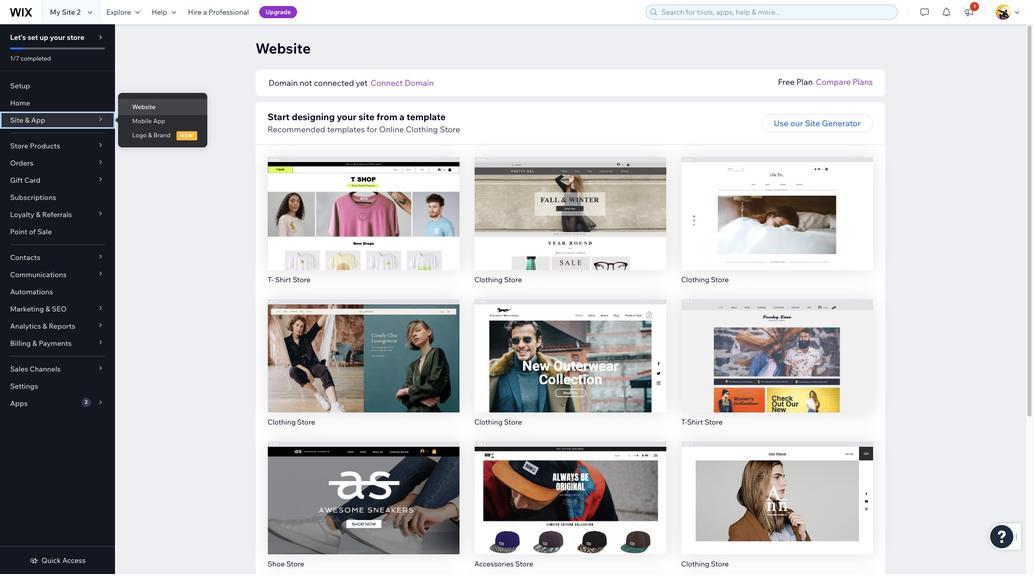 Task type: describe. For each thing, give the bounding box(es) containing it.
settings
[[10, 382, 38, 391]]

sales
[[10, 364, 28, 374]]

your inside the start designing your site from a template recommended templates for online clothing store
[[337, 111, 357, 123]]

let's
[[10, 33, 26, 42]]

store inside the start designing your site from a template recommended templates for online clothing store
[[440, 124, 461, 134]]

my site 2
[[50, 8, 81, 17]]

new
[[180, 132, 194, 139]]

& for marketing
[[46, 304, 50, 314]]

hire a professional link
[[182, 0, 255, 24]]

up
[[40, 33, 48, 42]]

help button
[[146, 0, 182, 24]]

shirt for t-shirt store
[[688, 417, 704, 426]]

communications button
[[0, 266, 115, 283]]

orders button
[[0, 154, 115, 172]]

my
[[50, 8, 60, 17]]

home link
[[0, 94, 115, 112]]

1
[[974, 3, 977, 10]]

settings link
[[0, 378, 115, 395]]

designing
[[292, 111, 335, 123]]

orders
[[10, 159, 33, 168]]

professional
[[209, 8, 249, 17]]

1 button
[[959, 0, 981, 24]]

loyalty
[[10, 210, 34, 219]]

connect domain button
[[371, 77, 434, 89]]

sidebar element
[[0, 24, 115, 574]]

plans
[[853, 77, 874, 87]]

loyalty & referrals
[[10, 210, 72, 219]]

online
[[379, 124, 404, 134]]

compare
[[817, 77, 852, 87]]

connected
[[314, 78, 354, 88]]

templates
[[327, 124, 365, 134]]

your inside sidebar element
[[50, 33, 65, 42]]

site inside use our site generator button
[[806, 118, 821, 128]]

set
[[28, 33, 38, 42]]

analytics & reports
[[10, 322, 75, 331]]

completed
[[21, 55, 51, 62]]

generator
[[823, 118, 862, 128]]

app inside site & app popup button
[[31, 116, 45, 125]]

& for site
[[25, 116, 30, 125]]

logo
[[132, 131, 147, 139]]

& for loyalty
[[36, 210, 41, 219]]

billing & payments button
[[0, 335, 115, 352]]

connect
[[371, 78, 403, 88]]

logo & brand
[[132, 131, 171, 139]]

analytics
[[10, 322, 41, 331]]

use our site generator button
[[762, 114, 874, 132]]

loyalty & referrals button
[[0, 206, 115, 223]]

mobile
[[132, 117, 152, 125]]

upgrade button
[[260, 6, 297, 18]]

free plan compare plans
[[779, 77, 874, 87]]

access
[[62, 556, 86, 565]]

channels
[[30, 364, 61, 374]]

t- for t-shirt store
[[682, 417, 688, 426]]

t- for t- shirt store
[[268, 275, 274, 284]]

point of sale
[[10, 227, 52, 236]]

of
[[29, 227, 36, 236]]

site & app
[[10, 116, 45, 125]]

point
[[10, 227, 27, 236]]

mobile app
[[132, 117, 165, 125]]

our
[[791, 118, 804, 128]]

gift card button
[[0, 172, 115, 189]]

use
[[775, 118, 789, 128]]

compare plans button
[[817, 76, 874, 88]]

subscriptions
[[10, 193, 56, 202]]

analytics & reports button
[[0, 318, 115, 335]]

t- shirt store
[[268, 275, 311, 284]]

marketing
[[10, 304, 44, 314]]

free
[[779, 77, 795, 87]]

yet
[[356, 78, 368, 88]]

accessories
[[475, 559, 514, 569]]

quick
[[42, 556, 61, 565]]

& for logo
[[148, 131, 152, 139]]

reports
[[49, 322, 75, 331]]

shoe store
[[268, 559, 304, 569]]

from
[[377, 111, 398, 123]]

1 domain from the left
[[269, 78, 298, 88]]

automations link
[[0, 283, 115, 300]]

help
[[152, 8, 167, 17]]

quick access
[[42, 556, 86, 565]]



Task type: locate. For each thing, give the bounding box(es) containing it.
plan
[[797, 77, 814, 87]]

1 horizontal spatial shirt
[[688, 417, 704, 426]]

shirt for t- shirt store
[[275, 275, 291, 284]]

& down home
[[25, 116, 30, 125]]

1 horizontal spatial domain
[[405, 78, 434, 88]]

contacts button
[[0, 249, 115, 266]]

hire
[[188, 8, 202, 17]]

0 vertical spatial website
[[256, 39, 311, 57]]

website
[[256, 39, 311, 57], [132, 103, 156, 111]]

shoe
[[268, 559, 285, 569]]

1 horizontal spatial your
[[337, 111, 357, 123]]

2 inside sidebar element
[[85, 399, 88, 405]]

2 horizontal spatial site
[[806, 118, 821, 128]]

site inside site & app popup button
[[10, 116, 23, 125]]

store
[[67, 33, 85, 42]]

recommended
[[268, 124, 326, 134]]

clothing
[[406, 124, 438, 134], [475, 275, 503, 284], [682, 275, 710, 284], [268, 417, 296, 426], [475, 417, 503, 426], [682, 559, 710, 569]]

your up templates on the top left of the page
[[337, 111, 357, 123]]

& right loyalty
[[36, 210, 41, 219]]

for
[[367, 124, 378, 134]]

& right logo on the top of page
[[148, 131, 152, 139]]

1 horizontal spatial 2
[[85, 399, 88, 405]]

domain right connect
[[405, 78, 434, 88]]

0 vertical spatial 2
[[77, 8, 81, 17]]

1 horizontal spatial t-
[[682, 417, 688, 426]]

1 vertical spatial a
[[400, 111, 405, 123]]

app down home link
[[31, 116, 45, 125]]

let's set up your store
[[10, 33, 85, 42]]

1 horizontal spatial website
[[256, 39, 311, 57]]

website up mobile
[[132, 103, 156, 111]]

0 horizontal spatial 2
[[77, 8, 81, 17]]

edit
[[356, 200, 371, 210], [563, 200, 578, 210], [770, 200, 785, 210], [356, 343, 371, 353], [563, 343, 578, 353], [770, 343, 785, 353], [356, 485, 371, 495], [563, 485, 578, 495], [770, 485, 785, 495]]

communications
[[10, 270, 67, 279]]

Search for tools, apps, help & more... field
[[659, 5, 895, 19]]

site & app button
[[0, 112, 115, 129]]

quick access button
[[29, 556, 86, 565]]

marketing & seo button
[[0, 300, 115, 318]]

website down upgrade button
[[256, 39, 311, 57]]

gift card
[[10, 176, 40, 185]]

gift
[[10, 176, 23, 185]]

2 domain from the left
[[405, 78, 434, 88]]

hire a professional
[[188, 8, 249, 17]]

domain
[[269, 78, 298, 88], [405, 78, 434, 88]]

0 horizontal spatial site
[[10, 116, 23, 125]]

& for analytics
[[43, 322, 47, 331]]

payments
[[39, 339, 72, 348]]

0 horizontal spatial website
[[132, 103, 156, 111]]

edit button
[[343, 196, 385, 214], [550, 196, 592, 214], [757, 196, 799, 214], [343, 339, 385, 357], [550, 339, 592, 357], [757, 339, 799, 357], [343, 481, 385, 499], [550, 481, 592, 499], [757, 481, 799, 499]]

upgrade
[[266, 8, 291, 16]]

0 horizontal spatial domain
[[269, 78, 298, 88]]

app down website link
[[153, 117, 165, 125]]

site right our
[[806, 118, 821, 128]]

template
[[407, 111, 446, 123]]

sales channels button
[[0, 360, 115, 378]]

site down home
[[10, 116, 23, 125]]

a right hire
[[203, 8, 207, 17]]

apps
[[10, 399, 28, 408]]

sale
[[37, 227, 52, 236]]

0 horizontal spatial app
[[31, 116, 45, 125]]

store
[[440, 124, 461, 134], [10, 141, 28, 150], [293, 275, 311, 284], [505, 275, 522, 284], [712, 275, 729, 284], [298, 417, 315, 426], [505, 417, 522, 426], [705, 417, 723, 426], [287, 559, 304, 569], [516, 559, 534, 569], [712, 559, 729, 569]]

start designing your site from a template recommended templates for online clothing store
[[268, 111, 461, 134]]

1 vertical spatial 2
[[85, 399, 88, 405]]

a inside the start designing your site from a template recommended templates for online clothing store
[[400, 111, 405, 123]]

1 vertical spatial t-
[[682, 417, 688, 426]]

automations
[[10, 287, 53, 296]]

clothing inside the start designing your site from a template recommended templates for online clothing store
[[406, 124, 438, 134]]

1 vertical spatial website
[[132, 103, 156, 111]]

your right up
[[50, 33, 65, 42]]

shirt
[[275, 275, 291, 284], [688, 417, 704, 426]]

0 vertical spatial shirt
[[275, 275, 291, 284]]

sales channels
[[10, 364, 61, 374]]

billing
[[10, 339, 31, 348]]

view
[[354, 222, 373, 232], [561, 222, 580, 232], [768, 222, 787, 232], [354, 364, 373, 374], [561, 364, 580, 374], [768, 364, 787, 374], [354, 506, 373, 516], [561, 506, 580, 516], [768, 506, 787, 516]]

a
[[203, 8, 207, 17], [400, 111, 405, 123]]

accessories store
[[475, 559, 534, 569]]

& right billing
[[32, 339, 37, 348]]

2 down settings link at the left bottom of page
[[85, 399, 88, 405]]

1 horizontal spatial a
[[400, 111, 405, 123]]

mobile app link
[[118, 113, 208, 130]]

app inside mobile app link
[[153, 117, 165, 125]]

0 vertical spatial a
[[203, 8, 207, 17]]

site
[[62, 8, 75, 17], [10, 116, 23, 125], [806, 118, 821, 128]]

1/7 completed
[[10, 55, 51, 62]]

site right my
[[62, 8, 75, 17]]

use our site generator
[[775, 118, 862, 128]]

card
[[24, 176, 40, 185]]

products
[[30, 141, 60, 150]]

view button
[[342, 218, 385, 236], [549, 218, 592, 236], [756, 218, 799, 236], [342, 360, 385, 378], [549, 360, 592, 378], [756, 360, 799, 378], [342, 502, 385, 520], [549, 502, 592, 520], [756, 502, 799, 520]]

0 horizontal spatial a
[[203, 8, 207, 17]]

1 vertical spatial your
[[337, 111, 357, 123]]

a right from
[[400, 111, 405, 123]]

start
[[268, 111, 290, 123]]

clothing store
[[475, 275, 522, 284], [682, 275, 729, 284], [268, 417, 315, 426], [475, 417, 522, 426], [682, 559, 729, 569]]

point of sale link
[[0, 223, 115, 240]]

explore
[[106, 8, 131, 17]]

& left the seo
[[46, 304, 50, 314]]

not
[[300, 78, 312, 88]]

2
[[77, 8, 81, 17], [85, 399, 88, 405]]

store products
[[10, 141, 60, 150]]

store inside store products popup button
[[10, 141, 28, 150]]

t-shirt store
[[682, 417, 723, 426]]

subscriptions link
[[0, 189, 115, 206]]

setup link
[[0, 77, 115, 94]]

contacts
[[10, 253, 40, 262]]

& for billing
[[32, 339, 37, 348]]

0 horizontal spatial shirt
[[275, 275, 291, 284]]

domain not connected yet connect domain
[[269, 78, 434, 88]]

domain left not
[[269, 78, 298, 88]]

seo
[[52, 304, 67, 314]]

2 right my
[[77, 8, 81, 17]]

0 horizontal spatial t-
[[268, 275, 274, 284]]

brand
[[154, 131, 171, 139]]

& inside popup button
[[25, 116, 30, 125]]

0 horizontal spatial your
[[50, 33, 65, 42]]

0 vertical spatial your
[[50, 33, 65, 42]]

home
[[10, 98, 30, 108]]

1 horizontal spatial site
[[62, 8, 75, 17]]

1 horizontal spatial app
[[153, 117, 165, 125]]

billing & payments
[[10, 339, 72, 348]]

marketing & seo
[[10, 304, 67, 314]]

a inside hire a professional link
[[203, 8, 207, 17]]

& left reports
[[43, 322, 47, 331]]

referrals
[[42, 210, 72, 219]]

0 vertical spatial t-
[[268, 275, 274, 284]]

1 vertical spatial shirt
[[688, 417, 704, 426]]



Task type: vqa. For each thing, say whether or not it's contained in the screenshot.
You
no



